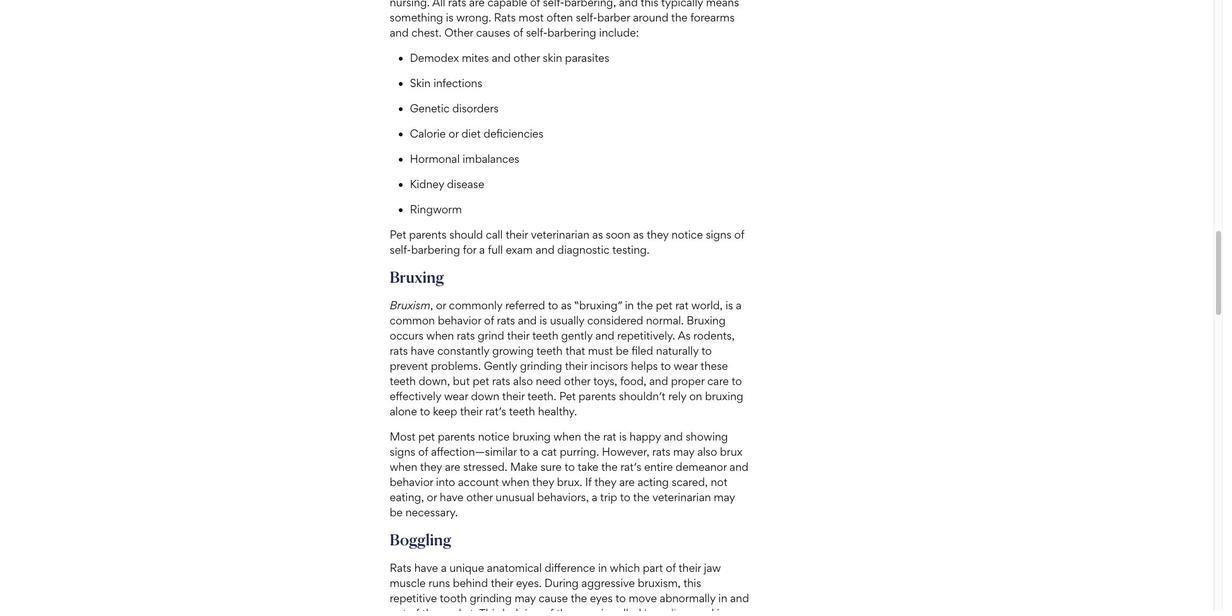 Task type: locate. For each thing, give the bounding box(es) containing it.
rat
[[676, 299, 689, 312], [604, 430, 617, 443]]

1 vertical spatial bruxing
[[513, 430, 551, 443]]

may up the demeanor
[[674, 445, 695, 459]]

brux
[[720, 445, 743, 459]]

parents up affection—similar
[[438, 430, 476, 443]]

when
[[427, 329, 454, 342], [554, 430, 582, 443], [390, 461, 418, 474], [502, 476, 530, 489]]

1 horizontal spatial grinding
[[520, 359, 563, 373]]

parasites
[[565, 51, 610, 65]]

bruxing inside , or commonly referred to as "bruxing" in the pet rat world, is a common behavior of rats and is usually considered normal. bruxing occurs when rats grind their teeth gently and repetitively. as rodents, rats have constantly growing teeth that must be filed naturally to prevent problems. gently grinding their incisors helps to wear these teeth down, but pet rats also need other toys, food, and proper care to effectively wear down their teeth. pet parents shouldn't rely on bruxing alone to keep their rat's teeth healthy.
[[706, 390, 744, 403]]

rat's
[[486, 405, 507, 418], [621, 461, 642, 474]]

0 vertical spatial have
[[411, 344, 435, 358]]

0 vertical spatial rat's
[[486, 405, 507, 418]]

exam
[[506, 243, 533, 257]]

rats up entire
[[653, 445, 671, 459]]

in down jaw
[[719, 592, 728, 605]]

or for ,
[[436, 299, 446, 312]]

0 vertical spatial rat
[[676, 299, 689, 312]]

when up constantly
[[427, 329, 454, 342]]

1 vertical spatial parents
[[579, 390, 617, 403]]

1 horizontal spatial pet
[[560, 390, 576, 403]]

rats up the grind
[[497, 314, 515, 327]]

have down into
[[440, 491, 464, 504]]

, or commonly referred to as "bruxing" in the pet rat world, is a common behavior of rats and is usually considered normal. bruxing occurs when rats grind their teeth gently and repetitively. as rodents, rats have constantly growing teeth that must be filed naturally to prevent problems. gently grinding their incisors helps to wear these teeth down, but pet rats also need other toys, food, and proper care to effectively wear down their teeth. pet parents shouldn't rely on bruxing alone to keep their rat's teeth healthy.
[[390, 299, 744, 418]]

rat up normal.
[[676, 299, 689, 312]]

0 horizontal spatial may
[[515, 592, 536, 605]]

they up trip
[[595, 476, 617, 489]]

if
[[586, 476, 592, 489]]

1 vertical spatial notice
[[478, 430, 510, 443]]

0 horizontal spatial signs
[[390, 445, 416, 459]]

runs
[[429, 577, 450, 590]]

wear
[[674, 359, 698, 373], [444, 390, 468, 403]]

bruxism
[[390, 299, 431, 312]]

1 horizontal spatial in
[[625, 299, 634, 312]]

0 vertical spatial be
[[616, 344, 629, 358]]

they down sure
[[533, 476, 555, 489]]

0 horizontal spatial veterinarian
[[531, 228, 590, 241]]

deficiencies
[[484, 127, 544, 140]]

unusual
[[496, 491, 535, 504]]

"bruxing"
[[575, 299, 623, 312]]

and right abnormally
[[731, 592, 750, 605]]

veterinarian
[[531, 228, 590, 241], [653, 491, 712, 504]]

acting
[[638, 476, 669, 489]]

a left 'cat'
[[533, 445, 539, 459]]

pet up healthy.
[[560, 390, 576, 403]]

aggressive
[[582, 577, 635, 590]]

may down not
[[714, 491, 736, 504]]

0 horizontal spatial behavior
[[390, 476, 433, 489]]

not
[[711, 476, 728, 489]]

bruxing down care
[[706, 390, 744, 403]]

rats down gently
[[492, 375, 511, 388]]

teeth
[[533, 329, 559, 342], [537, 344, 563, 358], [390, 375, 416, 388], [509, 405, 536, 418]]

have inside most pet parents notice bruxing when the rat is happy and showing signs of affection—similar to a cat purring. however, rats may also brux when they are stressed. make sure to take the rat's entire demeanor and behavior into account when they brux. if they are acting scared, not eating, or have other unusual behaviors, a trip to the veterinarian may be necessary.
[[440, 491, 464, 504]]

when inside , or commonly referred to as "bruxing" in the pet rat world, is a common behavior of rats and is usually considered normal. bruxing occurs when rats grind their teeth gently and repetitively. as rodents, rats have constantly growing teeth that must be filed naturally to prevent problems. gently grinding their incisors helps to wear these teeth down, but pet rats also need other toys, food, and proper care to effectively wear down their teeth. pet parents shouldn't rely on bruxing alone to keep their rat's teeth healthy.
[[427, 329, 454, 342]]

1 vertical spatial may
[[714, 491, 736, 504]]

of
[[735, 228, 745, 241], [484, 314, 494, 327], [419, 445, 428, 459], [666, 562, 676, 575], [410, 607, 420, 611], [544, 607, 554, 611]]

1 vertical spatial have
[[440, 491, 464, 504]]

veterinarian inside "pet parents should call their veterinarian as soon as they notice signs of self-barbering for a full exam and diagnostic testing."
[[531, 228, 590, 241]]

1 vertical spatial rat's
[[621, 461, 642, 474]]

0 vertical spatial notice
[[672, 228, 703, 241]]

have up prevent
[[411, 344, 435, 358]]

0 vertical spatial bruxing
[[390, 268, 444, 287]]

boggling
[[390, 531, 452, 550]]

1 horizontal spatial bruxing
[[706, 390, 744, 403]]

out
[[390, 607, 407, 611]]

0 vertical spatial veterinarian
[[531, 228, 590, 241]]

their up growing
[[507, 329, 530, 342]]

parents down toys,
[[579, 390, 617, 403]]

0 horizontal spatial pet
[[419, 430, 435, 443]]

behavior
[[438, 314, 482, 327], [390, 476, 433, 489]]

testing.
[[613, 243, 650, 257]]

notice inside "pet parents should call their veterinarian as soon as they notice signs of self-barbering for a full exam and diagnostic testing."
[[672, 228, 703, 241]]

their down that
[[565, 359, 588, 373]]

commonly
[[449, 299, 503, 312]]

rat up however,
[[604, 430, 617, 443]]

trip
[[601, 491, 618, 504]]

rats
[[497, 314, 515, 327], [457, 329, 475, 342], [390, 344, 408, 358], [492, 375, 511, 388], [653, 445, 671, 459]]

be down eating,
[[390, 506, 403, 519]]

grinding up need
[[520, 359, 563, 373]]

bruxing
[[706, 390, 744, 403], [513, 430, 551, 443]]

are left acting
[[620, 476, 635, 489]]

2 vertical spatial or
[[427, 491, 437, 504]]

in up considered
[[625, 299, 634, 312]]

0 vertical spatial in
[[625, 299, 634, 312]]

1 vertical spatial behavior
[[390, 476, 433, 489]]

1 horizontal spatial notice
[[672, 228, 703, 241]]

0 horizontal spatial bruxing
[[390, 268, 444, 287]]

bruxing up 'cat'
[[513, 430, 551, 443]]

2 vertical spatial other
[[467, 491, 493, 504]]

1 vertical spatial rat
[[604, 430, 617, 443]]

is up however,
[[620, 430, 627, 443]]

also
[[514, 375, 533, 388], [698, 445, 718, 459]]

as up testing.
[[634, 228, 644, 241]]

keep
[[433, 405, 458, 418]]

rats
[[390, 562, 412, 575]]

1 horizontal spatial signs
[[706, 228, 732, 241]]

1 vertical spatial grinding
[[470, 592, 512, 605]]

0 vertical spatial behavior
[[438, 314, 482, 327]]

or left "diet"
[[449, 127, 459, 140]]

the up normal.
[[637, 299, 654, 312]]

parents
[[409, 228, 447, 241], [579, 390, 617, 403], [438, 430, 476, 443]]

wear up proper
[[674, 359, 698, 373]]

1 horizontal spatial pet
[[473, 375, 490, 388]]

parents inside , or commonly referred to as "bruxing" in the pet rat world, is a common behavior of rats and is usually considered normal. bruxing occurs when rats grind their teeth gently and repetitively. as rodents, rats have constantly growing teeth that must be filed naturally to prevent problems. gently grinding their incisors helps to wear these teeth down, but pet rats also need other toys, food, and proper care to effectively wear down their teeth. pet parents shouldn't rely on bruxing alone to keep their rat's teeth healthy.
[[579, 390, 617, 403]]

to up called
[[616, 592, 626, 605]]

the up purring.
[[584, 430, 601, 443]]

2 horizontal spatial in
[[719, 592, 728, 605]]

in up aggressive
[[598, 562, 607, 575]]

1 vertical spatial veterinarian
[[653, 491, 712, 504]]

2 horizontal spatial pet
[[656, 299, 673, 312]]

usually
[[550, 314, 585, 327]]

naturally
[[657, 344, 699, 358]]

as inside , or commonly referred to as "bruxing" in the pet rat world, is a common behavior of rats and is usually considered normal. bruxing occurs when rats grind their teeth gently and repetitively. as rodents, rats have constantly growing teeth that must be filed naturally to prevent problems. gently grinding their incisors helps to wear these teeth down, but pet rats also need other toys, food, and proper care to effectively wear down their teeth. pet parents shouldn't rely on bruxing alone to keep their rat's teeth healthy.
[[561, 299, 572, 312]]

or inside , or commonly referred to as "bruxing" in the pet rat world, is a common behavior of rats and is usually considered normal. bruxing occurs when rats grind their teeth gently and repetitively. as rodents, rats have constantly growing teeth that must be filed naturally to prevent problems. gently grinding their incisors helps to wear these teeth down, but pet rats also need other toys, food, and proper care to effectively wear down their teeth. pet parents shouldn't rely on bruxing alone to keep their rat's teeth healthy.
[[436, 299, 446, 312]]

2 vertical spatial pet
[[419, 430, 435, 443]]

rat's down down
[[486, 405, 507, 418]]

1 horizontal spatial also
[[698, 445, 718, 459]]

bruxing down world,
[[687, 314, 726, 327]]

when up unusual
[[502, 476, 530, 489]]

0 horizontal spatial wear
[[444, 390, 468, 403]]

0 horizontal spatial rat
[[604, 430, 617, 443]]

is left called
[[602, 607, 609, 611]]

is down 'referred'
[[540, 314, 548, 327]]

behavior down commonly
[[438, 314, 482, 327]]

bruxing up "bruxism"
[[390, 268, 444, 287]]

0 vertical spatial pet
[[390, 228, 407, 241]]

other left skin
[[514, 51, 540, 65]]

to down 'effectively'
[[420, 405, 431, 418]]

diagnostic
[[558, 243, 610, 257]]

that
[[566, 344, 586, 358]]

behavior inside most pet parents notice bruxing when the rat is happy and showing signs of affection—similar to a cat purring. however, rats may also brux when they are stressed. make sure to take the rat's entire demeanor and behavior into account when they brux. if they are acting scared, not eating, or have other unusual behaviors, a trip to the veterinarian may be necessary.
[[390, 476, 433, 489]]

1 horizontal spatial behavior
[[438, 314, 482, 327]]

a right for
[[480, 243, 485, 257]]

1 vertical spatial be
[[390, 506, 403, 519]]

during
[[545, 577, 579, 590]]

they
[[647, 228, 669, 241], [420, 461, 442, 474], [533, 476, 555, 489], [595, 476, 617, 489]]

have inside rats have a unique anatomical difference in which part of their jaw muscle runs behind their eyes. during aggressive bruxism, this repetitive tooth grinding may cause the eyes to move abnormally in and out of the socket. this bulging of the eyes is called
[[415, 562, 438, 575]]

or
[[449, 127, 459, 140], [436, 299, 446, 312], [427, 491, 437, 504]]

of inside most pet parents notice bruxing when the rat is happy and showing signs of affection—similar to a cat purring. however, rats may also brux when they are stressed. make sure to take the rat's entire demeanor and behavior into account when they brux. if they are acting scared, not eating, or have other unusual behaviors, a trip to the veterinarian may be necessary.
[[419, 445, 428, 459]]

self-
[[390, 243, 411, 257]]

0 vertical spatial also
[[514, 375, 533, 388]]

grinding inside , or commonly referred to as "bruxing" in the pet rat world, is a common behavior of rats and is usually considered normal. bruxing occurs when rats grind their teeth gently and repetitively. as rodents, rats have constantly growing teeth that must be filed naturally to prevent problems. gently grinding their incisors helps to wear these teeth down, but pet rats also need other toys, food, and proper care to effectively wear down their teeth. pet parents shouldn't rely on bruxing alone to keep their rat's teeth healthy.
[[520, 359, 563, 373]]

wear down 'but'
[[444, 390, 468, 403]]

signs inside "pet parents should call their veterinarian as soon as they notice signs of self-barbering for a full exam and diagnostic testing."
[[706, 228, 732, 241]]

1 horizontal spatial wear
[[674, 359, 698, 373]]

have inside , or commonly referred to as "bruxing" in the pet rat world, is a common behavior of rats and is usually considered normal. bruxing occurs when rats grind their teeth gently and repetitively. as rodents, rats have constantly growing teeth that must be filed naturally to prevent problems. gently grinding their incisors helps to wear these teeth down, but pet rats also need other toys, food, and proper care to effectively wear down their teeth. pet parents shouldn't rely on bruxing alone to keep their rat's teeth healthy.
[[411, 344, 435, 358]]

veterinarian down "scared,"
[[653, 491, 712, 504]]

0 vertical spatial grinding
[[520, 359, 563, 373]]

0 vertical spatial signs
[[706, 228, 732, 241]]

or for calorie
[[449, 127, 459, 140]]

other down 'account'
[[467, 491, 493, 504]]

other left toys,
[[564, 375, 591, 388]]

happy
[[630, 430, 662, 443]]

the right take
[[602, 461, 618, 474]]

0 vertical spatial bruxing
[[706, 390, 744, 403]]

0 horizontal spatial grinding
[[470, 592, 512, 605]]

0 horizontal spatial in
[[598, 562, 607, 575]]

common
[[390, 314, 435, 327]]

they up testing.
[[647, 228, 669, 241]]

0 horizontal spatial also
[[514, 375, 533, 388]]

as up usually
[[561, 299, 572, 312]]

0 horizontal spatial as
[[561, 299, 572, 312]]

2 vertical spatial parents
[[438, 430, 476, 443]]

rat's down however,
[[621, 461, 642, 474]]

0 horizontal spatial notice
[[478, 430, 510, 443]]

have up runs
[[415, 562, 438, 575]]

disease
[[447, 178, 485, 191]]

behavior up eating,
[[390, 476, 433, 489]]

but
[[453, 375, 470, 388]]

0 vertical spatial parents
[[409, 228, 447, 241]]

pet right most
[[419, 430, 435, 443]]

occurs
[[390, 329, 424, 342]]

1 vertical spatial wear
[[444, 390, 468, 403]]

0 horizontal spatial rat's
[[486, 405, 507, 418]]

is inside most pet parents notice bruxing when the rat is happy and showing signs of affection—similar to a cat purring. however, rats may also brux when they are stressed. make sure to take the rat's entire demeanor and behavior into account when they brux. if they are acting scared, not eating, or have other unusual behaviors, a trip to the veterinarian may be necessary.
[[620, 430, 627, 443]]

1 horizontal spatial may
[[674, 445, 695, 459]]

veterinarian up diagnostic
[[531, 228, 590, 241]]

0 horizontal spatial be
[[390, 506, 403, 519]]

1 horizontal spatial other
[[514, 51, 540, 65]]

parents up barbering
[[409, 228, 447, 241]]

or right ,
[[436, 299, 446, 312]]

teeth down teeth.
[[509, 405, 536, 418]]

a
[[480, 243, 485, 257], [736, 299, 742, 312], [533, 445, 539, 459], [592, 491, 598, 504], [441, 562, 447, 575]]

1 horizontal spatial as
[[593, 228, 603, 241]]

grinding up this
[[470, 592, 512, 605]]

or inside most pet parents notice bruxing when the rat is happy and showing signs of affection—similar to a cat purring. however, rats may also brux when they are stressed. make sure to take the rat's entire demeanor and behavior into account when they brux. if they are acting scared, not eating, or have other unusual behaviors, a trip to the veterinarian may be necessary.
[[427, 491, 437, 504]]

they up into
[[420, 461, 442, 474]]

behavior inside , or commonly referred to as "bruxing" in the pet rat world, is a common behavior of rats and is usually considered normal. bruxing occurs when rats grind their teeth gently and repetitively. as rodents, rats have constantly growing teeth that must be filed naturally to prevent problems. gently grinding their incisors helps to wear these teeth down, but pet rats also need other toys, food, and proper care to effectively wear down their teeth. pet parents shouldn't rely on bruxing alone to keep their rat's teeth healthy.
[[438, 314, 482, 327]]

1 horizontal spatial veterinarian
[[653, 491, 712, 504]]

pet up self-
[[390, 228, 407, 241]]

a up runs
[[441, 562, 447, 575]]

their up exam
[[506, 228, 528, 241]]

be inside most pet parents notice bruxing when the rat is happy and showing signs of affection—similar to a cat purring. however, rats may also brux when they are stressed. make sure to take the rat's entire demeanor and behavior into account when they brux. if they are acting scared, not eating, or have other unusual behaviors, a trip to the veterinarian may be necessary.
[[390, 506, 403, 519]]

to up usually
[[548, 299, 559, 312]]

their down anatomical
[[491, 577, 514, 590]]

tooth
[[440, 592, 467, 605]]

grind
[[478, 329, 505, 342]]

be inside , or commonly referred to as "bruxing" in the pet rat world, is a common behavior of rats and is usually considered normal. bruxing occurs when rats grind their teeth gently and repetitively. as rodents, rats have constantly growing teeth that must be filed naturally to prevent problems. gently grinding their incisors helps to wear these teeth down, but pet rats also need other toys, food, and proper care to effectively wear down their teeth. pet parents shouldn't rely on bruxing alone to keep their rat's teeth healthy.
[[616, 344, 629, 358]]

1 vertical spatial pet
[[560, 390, 576, 403]]

0 horizontal spatial bruxing
[[513, 430, 551, 443]]

1 vertical spatial or
[[436, 299, 446, 312]]

grinding
[[520, 359, 563, 373], [470, 592, 512, 605]]

0 vertical spatial other
[[514, 51, 540, 65]]

may
[[674, 445, 695, 459], [714, 491, 736, 504], [515, 592, 536, 605]]

down
[[471, 390, 500, 403]]

rats up constantly
[[457, 329, 475, 342]]

muscle
[[390, 577, 426, 590]]

effectively
[[390, 390, 442, 403]]

their up this
[[679, 562, 702, 575]]

0 vertical spatial or
[[449, 127, 459, 140]]

a left trip
[[592, 491, 598, 504]]

0 vertical spatial may
[[674, 445, 695, 459]]

1 vertical spatial bruxing
[[687, 314, 726, 327]]

1 horizontal spatial be
[[616, 344, 629, 358]]

1 horizontal spatial are
[[620, 476, 635, 489]]

to up the brux. on the bottom of page
[[565, 461, 575, 474]]

in
[[625, 299, 634, 312], [598, 562, 607, 575], [719, 592, 728, 605]]

need
[[536, 375, 562, 388]]

pet up down
[[473, 375, 490, 388]]

to
[[548, 299, 559, 312], [702, 344, 712, 358], [661, 359, 671, 373], [732, 375, 742, 388], [420, 405, 431, 418], [520, 445, 530, 459], [565, 461, 575, 474], [621, 491, 631, 504], [616, 592, 626, 605]]

diet
[[462, 127, 481, 140]]

to inside rats have a unique anatomical difference in which part of their jaw muscle runs behind their eyes. during aggressive bruxism, this repetitive tooth grinding may cause the eyes to move abnormally in and out of the socket. this bulging of the eyes is called
[[616, 592, 626, 605]]

and right exam
[[536, 243, 555, 257]]

also up teeth.
[[514, 375, 533, 388]]

0 horizontal spatial pet
[[390, 228, 407, 241]]

also down showing
[[698, 445, 718, 459]]

stressed.
[[464, 461, 508, 474]]

1 horizontal spatial rat
[[676, 299, 689, 312]]

the down during
[[571, 592, 588, 605]]

1 vertical spatial signs
[[390, 445, 416, 459]]

and up must on the bottom
[[596, 329, 615, 342]]

may inside rats have a unique anatomical difference in which part of their jaw muscle runs behind their eyes. during aggressive bruxism, this repetitive tooth grinding may cause the eyes to move abnormally in and out of the socket. this bulging of the eyes is called
[[515, 592, 536, 605]]

are up into
[[445, 461, 461, 474]]

and right mites
[[492, 51, 511, 65]]

kidney
[[410, 178, 445, 191]]

a right world,
[[736, 299, 742, 312]]

1 horizontal spatial rat's
[[621, 461, 642, 474]]

signs
[[706, 228, 732, 241], [390, 445, 416, 459]]

1 vertical spatial also
[[698, 445, 718, 459]]

2 vertical spatial have
[[415, 562, 438, 575]]

2 vertical spatial may
[[515, 592, 536, 605]]

0 horizontal spatial are
[[445, 461, 461, 474]]

1 horizontal spatial bruxing
[[687, 314, 726, 327]]

and right happy
[[664, 430, 683, 443]]

as left soon in the top of the page
[[593, 228, 603, 241]]

pet parents should call their veterinarian as soon as they notice signs of self-barbering for a full exam and diagnostic testing.
[[390, 228, 745, 257]]

and down helps
[[650, 375, 669, 388]]

2 horizontal spatial may
[[714, 491, 736, 504]]

2 horizontal spatial other
[[564, 375, 591, 388]]

genetic
[[410, 102, 450, 115]]

1 vertical spatial other
[[564, 375, 591, 388]]

0 horizontal spatial other
[[467, 491, 493, 504]]

have
[[411, 344, 435, 358], [440, 491, 464, 504], [415, 562, 438, 575]]

signs inside most pet parents notice bruxing when the rat is happy and showing signs of affection—similar to a cat purring. however, rats may also brux when they are stressed. make sure to take the rat's entire demeanor and behavior into account when they brux. if they are acting scared, not eating, or have other unusual behaviors, a trip to the veterinarian may be necessary.
[[390, 445, 416, 459]]

gently
[[484, 359, 518, 373]]

rat inside , or commonly referred to as "bruxing" in the pet rat world, is a common behavior of rats and is usually considered normal. bruxing occurs when rats grind their teeth gently and repetitively. as rodents, rats have constantly growing teeth that must be filed naturally to prevent problems. gently grinding their incisors helps to wear these teeth down, but pet rats also need other toys, food, and proper care to effectively wear down their teeth. pet parents shouldn't rely on bruxing alone to keep their rat's teeth healthy.
[[676, 299, 689, 312]]

or up necessary.
[[427, 491, 437, 504]]



Task type: vqa. For each thing, say whether or not it's contained in the screenshot.
rat
yes



Task type: describe. For each thing, give the bounding box(es) containing it.
repetitive
[[390, 592, 437, 605]]

kidney disease
[[410, 178, 485, 191]]

problems.
[[431, 359, 481, 373]]

eyes.
[[516, 577, 542, 590]]

1 vertical spatial pet
[[473, 375, 490, 388]]

of inside , or commonly referred to as "bruxing" in the pet rat world, is a common behavior of rats and is usually considered normal. bruxing occurs when rats grind their teeth gently and repetitively. as rodents, rats have constantly growing teeth that must be filed naturally to prevent problems. gently grinding their incisors helps to wear these teeth down, but pet rats also need other toys, food, and proper care to effectively wear down their teeth. pet parents shouldn't rely on bruxing alone to keep their rat's teeth healthy.
[[484, 314, 494, 327]]

world,
[[692, 299, 723, 312]]

cause
[[539, 592, 568, 605]]

calorie or diet deficiencies
[[410, 127, 544, 140]]

rat inside most pet parents notice bruxing when the rat is happy and showing signs of affection—similar to a cat purring. however, rats may also brux when they are stressed. make sure to take the rat's entire demeanor and behavior into account when they brux. if they are acting scared, not eating, or have other unusual behaviors, a trip to the veterinarian may be necessary.
[[604, 430, 617, 443]]

0 vertical spatial wear
[[674, 359, 698, 373]]

to down naturally
[[661, 359, 671, 373]]

2 vertical spatial in
[[719, 592, 728, 605]]

cat
[[542, 445, 557, 459]]

their down down
[[460, 405, 483, 418]]

the down the repetitive
[[422, 607, 439, 611]]

bruxism,
[[638, 577, 681, 590]]

proper
[[671, 375, 705, 388]]

genetic disorders
[[410, 102, 499, 115]]

purring.
[[560, 445, 600, 459]]

pet inside most pet parents notice bruxing when the rat is happy and showing signs of affection—similar to a cat purring. however, rats may also brux when they are stressed. make sure to take the rat's entire demeanor and behavior into account when they brux. if they are acting scared, not eating, or have other unusual behaviors, a trip to the veterinarian may be necessary.
[[419, 430, 435, 443]]

imbalances
[[463, 152, 520, 166]]

showing
[[686, 430, 729, 443]]

prevent
[[390, 359, 428, 373]]

1 vertical spatial are
[[620, 476, 635, 489]]

rat's inside most pet parents notice bruxing when the rat is happy and showing signs of affection—similar to a cat purring. however, rats may also brux when they are stressed. make sure to take the rat's entire demeanor and behavior into account when they brux. if they are acting scared, not eating, or have other unusual behaviors, a trip to the veterinarian may be necessary.
[[621, 461, 642, 474]]

and inside "pet parents should call their veterinarian as soon as they notice signs of self-barbering for a full exam and diagnostic testing."
[[536, 243, 555, 257]]

for
[[463, 243, 477, 257]]

helps
[[631, 359, 658, 373]]

rats have a unique anatomical difference in which part of their jaw muscle runs behind their eyes. during aggressive bruxism, this repetitive tooth grinding may cause the eyes to move abnormally in and out of the socket. this bulging of the eyes is called
[[390, 562, 750, 611]]

alone
[[390, 405, 417, 418]]

most
[[390, 430, 416, 443]]

sure
[[541, 461, 562, 474]]

teeth left that
[[537, 344, 563, 358]]

the inside , or commonly referred to as "bruxing" in the pet rat world, is a common behavior of rats and is usually considered normal. bruxing occurs when rats grind their teeth gently and repetitively. as rodents, rats have constantly growing teeth that must be filed naturally to prevent problems. gently grinding their incisors helps to wear these teeth down, but pet rats also need other toys, food, and proper care to effectively wear down their teeth. pet parents shouldn't rely on bruxing alone to keep their rat's teeth healthy.
[[637, 299, 654, 312]]

a inside "pet parents should call their veterinarian as soon as they notice signs of self-barbering for a full exam and diagnostic testing."
[[480, 243, 485, 257]]

affection—similar
[[431, 445, 517, 459]]

abnormally
[[660, 592, 716, 605]]

on
[[690, 390, 703, 403]]

called
[[612, 607, 642, 611]]

also inside , or commonly referred to as "bruxing" in the pet rat world, is a common behavior of rats and is usually considered normal. bruxing occurs when rats grind their teeth gently and repetitively. as rodents, rats have constantly growing teeth that must be filed naturally to prevent problems. gently grinding their incisors helps to wear these teeth down, but pet rats also need other toys, food, and proper care to effectively wear down their teeth. pet parents shouldn't rely on bruxing alone to keep their rat's teeth healthy.
[[514, 375, 533, 388]]

healthy.
[[538, 405, 577, 418]]

scared,
[[672, 476, 708, 489]]

and down 'referred'
[[518, 314, 537, 327]]

0 vertical spatial pet
[[656, 299, 673, 312]]

normal.
[[647, 314, 684, 327]]

to right trip
[[621, 491, 631, 504]]

when down most
[[390, 461, 418, 474]]

care
[[708, 375, 729, 388]]

brux.
[[557, 476, 583, 489]]

considered
[[588, 314, 644, 327]]

toys,
[[594, 375, 618, 388]]

1 vertical spatial in
[[598, 562, 607, 575]]

hormonal
[[410, 152, 460, 166]]

and inside rats have a unique anatomical difference in which part of their jaw muscle runs behind their eyes. during aggressive bruxism, this repetitive tooth grinding may cause the eyes to move abnormally in and out of the socket. this bulging of the eyes is called
[[731, 592, 750, 605]]

0 vertical spatial eyes
[[590, 592, 613, 605]]

parents inside most pet parents notice bruxing when the rat is happy and showing signs of affection—similar to a cat purring. however, rats may also brux when they are stressed. make sure to take the rat's entire demeanor and behavior into account when they brux. if they are acting scared, not eating, or have other unusual behaviors, a trip to the veterinarian may be necessary.
[[438, 430, 476, 443]]

disorders
[[453, 102, 499, 115]]

grinding inside rats have a unique anatomical difference in which part of their jaw muscle runs behind their eyes. during aggressive bruxism, this repetitive tooth grinding may cause the eyes to move abnormally in and out of the socket. this bulging of the eyes is called
[[470, 592, 512, 605]]

full
[[488, 243, 503, 257]]

soon
[[606, 228, 631, 241]]

eating,
[[390, 491, 424, 504]]

ringworm
[[410, 203, 462, 216]]

most pet parents notice bruxing when the rat is happy and showing signs of affection—similar to a cat purring. however, rats may also brux when they are stressed. make sure to take the rat's entire demeanor and behavior into account when they brux. if they are acting scared, not eating, or have other unusual behaviors, a trip to the veterinarian may be necessary.
[[390, 430, 749, 519]]

of inside "pet parents should call their veterinarian as soon as they notice signs of self-barbering for a full exam and diagnostic testing."
[[735, 228, 745, 241]]

incisors
[[591, 359, 629, 373]]

make
[[511, 461, 538, 474]]

this
[[479, 607, 500, 611]]

difference
[[545, 562, 596, 575]]

anatomical
[[487, 562, 542, 575]]

2 horizontal spatial as
[[634, 228, 644, 241]]

in inside , or commonly referred to as "bruxing" in the pet rat world, is a common behavior of rats and is usually considered normal. bruxing occurs when rats grind their teeth gently and repetitively. as rodents, rats have constantly growing teeth that must be filed naturally to prevent problems. gently grinding their incisors helps to wear these teeth down, but pet rats also need other toys, food, and proper care to effectively wear down their teeth. pet parents shouldn't rely on bruxing alone to keep their rat's teeth healthy.
[[625, 299, 634, 312]]

the down acting
[[634, 491, 650, 504]]

1 vertical spatial eyes
[[576, 607, 599, 611]]

demodex
[[410, 51, 459, 65]]

growing
[[493, 344, 534, 358]]

rats inside most pet parents notice bruxing when the rat is happy and showing signs of affection—similar to a cat purring. however, rats may also brux when they are stressed. make sure to take the rat's entire demeanor and behavior into account when they brux. if they are acting scared, not eating, or have other unusual behaviors, a trip to the veterinarian may be necessary.
[[653, 445, 671, 459]]

bruxing inside most pet parents notice bruxing when the rat is happy and showing signs of affection—similar to a cat purring. however, rats may also brux when they are stressed. make sure to take the rat's entire demeanor and behavior into account when they brux. if they are acting scared, not eating, or have other unusual behaviors, a trip to the veterinarian may be necessary.
[[513, 430, 551, 443]]

call
[[486, 228, 503, 241]]

take
[[578, 461, 599, 474]]

other inside most pet parents notice bruxing when the rat is happy and showing signs of affection—similar to a cat purring. however, rats may also brux when they are stressed. make sure to take the rat's entire demeanor and behavior into account when they brux. if they are acting scared, not eating, or have other unusual behaviors, a trip to the veterinarian may be necessary.
[[467, 491, 493, 504]]

barbering
[[411, 243, 460, 257]]

they inside "pet parents should call their veterinarian as soon as they notice signs of self-barbering for a full exam and diagnostic testing."
[[647, 228, 669, 241]]

rely
[[669, 390, 687, 403]]

must
[[588, 344, 613, 358]]

parents inside "pet parents should call their veterinarian as soon as they notice signs of self-barbering for a full exam and diagnostic testing."
[[409, 228, 447, 241]]

pet inside "pet parents should call their veterinarian as soon as they notice signs of self-barbering for a full exam and diagnostic testing."
[[390, 228, 407, 241]]

pet inside , or commonly referred to as "bruxing" in the pet rat world, is a common behavior of rats and is usually considered normal. bruxing occurs when rats grind their teeth gently and repetitively. as rodents, rats have constantly growing teeth that must be filed naturally to prevent problems. gently grinding their incisors helps to wear these teeth down, but pet rats also need other toys, food, and proper care to effectively wear down their teeth. pet parents shouldn't rely on bruxing alone to keep their rat's teeth healthy.
[[560, 390, 576, 403]]

behaviors,
[[538, 491, 589, 504]]

a inside , or commonly referred to as "bruxing" in the pet rat world, is a common behavior of rats and is usually considered normal. bruxing occurs when rats grind their teeth gently and repetitively. as rodents, rats have constantly growing teeth that must be filed naturally to prevent problems. gently grinding their incisors helps to wear these teeth down, but pet rats also need other toys, food, and proper care to effectively wear down their teeth. pet parents shouldn't rely on bruxing alone to keep their rat's teeth healthy.
[[736, 299, 742, 312]]

demeanor
[[676, 461, 727, 474]]

into
[[436, 476, 456, 489]]

to down rodents,
[[702, 344, 712, 358]]

and down brux
[[730, 461, 749, 474]]

veterinarian inside most pet parents notice bruxing when the rat is happy and showing signs of affection—similar to a cat purring. however, rats may also brux when they are stressed. make sure to take the rat's entire demeanor and behavior into account when they brux. if they are acting scared, not eating, or have other unusual behaviors, a trip to the veterinarian may be necessary.
[[653, 491, 712, 504]]

gently
[[562, 329, 593, 342]]

necessary.
[[406, 506, 458, 519]]

also inside most pet parents notice bruxing when the rat is happy and showing signs of affection—similar to a cat purring. however, rats may also brux when they are stressed. make sure to take the rat's entire demeanor and behavior into account when they brux. if they are acting scared, not eating, or have other unusual behaviors, a trip to the veterinarian may be necessary.
[[698, 445, 718, 459]]

infections
[[434, 77, 483, 90]]

their right down
[[503, 390, 525, 403]]

their inside "pet parents should call their veterinarian as soon as they notice signs of self-barbering for a full exam and diagnostic testing."
[[506, 228, 528, 241]]

teeth down usually
[[533, 329, 559, 342]]

hormonal imbalances
[[410, 152, 520, 166]]

0 vertical spatial are
[[445, 461, 461, 474]]

other inside , or commonly referred to as "bruxing" in the pet rat world, is a common behavior of rats and is usually considered normal. bruxing occurs when rats grind their teeth gently and repetitively. as rodents, rats have constantly growing teeth that must be filed naturally to prevent problems. gently grinding their incisors helps to wear these teeth down, but pet rats also need other toys, food, and proper care to effectively wear down their teeth. pet parents shouldn't rely on bruxing alone to keep their rat's teeth healthy.
[[564, 375, 591, 388]]

when up purring.
[[554, 430, 582, 443]]

skin
[[543, 51, 563, 65]]

the down cause at left
[[557, 607, 573, 611]]

filed
[[632, 344, 654, 358]]

rats down occurs
[[390, 344, 408, 358]]

these
[[701, 359, 729, 373]]

part
[[643, 562, 663, 575]]

to right care
[[732, 375, 742, 388]]

a inside rats have a unique anatomical difference in which part of their jaw muscle runs behind their eyes. during aggressive bruxism, this repetitive tooth grinding may cause the eyes to move abnormally in and out of the socket. this bulging of the eyes is called
[[441, 562, 447, 575]]

mites
[[462, 51, 489, 65]]

notice inside most pet parents notice bruxing when the rat is happy and showing signs of affection—similar to a cat purring. however, rats may also brux when they are stressed. make sure to take the rat's entire demeanor and behavior into account when they brux. if they are acting scared, not eating, or have other unusual behaviors, a trip to the veterinarian may be necessary.
[[478, 430, 510, 443]]

bulging
[[503, 607, 541, 611]]

bruxing inside , or commonly referred to as "bruxing" in the pet rat world, is a common behavior of rats and is usually considered normal. bruxing occurs when rats grind their teeth gently and repetitively. as rodents, rats have constantly growing teeth that must be filed naturally to prevent problems. gently grinding their incisors helps to wear these teeth down, but pet rats also need other toys, food, and proper care to effectively wear down their teeth. pet parents shouldn't rely on bruxing alone to keep their rat's teeth healthy.
[[687, 314, 726, 327]]

down,
[[419, 375, 450, 388]]

shouldn't
[[619, 390, 666, 403]]

move
[[629, 592, 657, 605]]

should
[[450, 228, 483, 241]]

is inside rats have a unique anatomical difference in which part of their jaw muscle runs behind their eyes. during aggressive bruxism, this repetitive tooth grinding may cause the eyes to move abnormally in and out of the socket. this bulging of the eyes is called
[[602, 607, 609, 611]]

unique
[[450, 562, 484, 575]]

,
[[431, 299, 433, 312]]

is right world,
[[726, 299, 734, 312]]

behind
[[453, 577, 488, 590]]

to up make
[[520, 445, 530, 459]]

teeth down prevent
[[390, 375, 416, 388]]

account
[[458, 476, 499, 489]]

rat's inside , or commonly referred to as "bruxing" in the pet rat world, is a common behavior of rats and is usually considered normal. bruxing occurs when rats grind their teeth gently and repetitively. as rodents, rats have constantly growing teeth that must be filed naturally to prevent problems. gently grinding their incisors helps to wear these teeth down, but pet rats also need other toys, food, and proper care to effectively wear down their teeth. pet parents shouldn't rely on bruxing alone to keep their rat's teeth healthy.
[[486, 405, 507, 418]]



